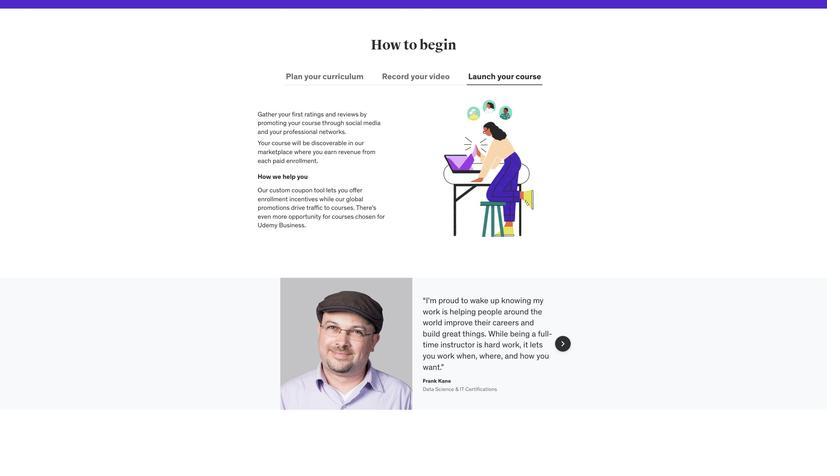 Task type: locate. For each thing, give the bounding box(es) containing it.
is
[[442, 307, 448, 317], [477, 340, 483, 350]]

1 vertical spatial to
[[324, 204, 330, 212]]

our inside "our custom coupon tool lets you offer enrollment incentives while our global promotions drive traffic to courses. there's even more opportunity for courses chosen for udemy business."
[[336, 195, 345, 203]]

you right help on the top of page
[[297, 173, 308, 181]]

1 vertical spatial is
[[477, 340, 483, 350]]

begin
[[420, 37, 456, 54]]

wake
[[470, 296, 489, 306]]

it
[[523, 340, 528, 350]]

0 horizontal spatial our
[[336, 195, 345, 203]]

you left offer
[[338, 186, 348, 194]]

is down proud
[[442, 307, 448, 317]]

where
[[294, 148, 311, 156]]

and up a
[[521, 318, 534, 328]]

and
[[326, 110, 336, 118], [258, 128, 268, 136], [521, 318, 534, 328], [505, 351, 518, 361]]

1 horizontal spatial course
[[302, 119, 321, 127]]

traffic
[[306, 204, 323, 212]]

frank
[[423, 378, 437, 384]]

for down traffic
[[323, 213, 330, 221]]

certifications
[[466, 386, 497, 393]]

drive
[[291, 204, 305, 212]]

courses
[[332, 213, 354, 221]]

launch
[[468, 71, 496, 82]]

0 horizontal spatial lets
[[326, 186, 337, 194]]

1 horizontal spatial is
[[477, 340, 483, 350]]

your for record
[[411, 71, 427, 82]]

you down time
[[423, 351, 435, 361]]

be
[[303, 139, 310, 147]]

record your video
[[382, 71, 450, 82]]

how for how to begin
[[371, 37, 401, 54]]

2 horizontal spatial course
[[516, 71, 541, 82]]

their
[[475, 318, 491, 328]]

"i'm
[[423, 296, 437, 306]]

2 vertical spatial course
[[272, 139, 291, 147]]

our right in at left top
[[355, 139, 364, 147]]

through
[[322, 119, 344, 127]]

revenue
[[338, 148, 361, 156]]

how we help you
[[258, 173, 308, 181]]

work down instructor
[[437, 351, 455, 361]]

your for plan
[[304, 71, 321, 82]]

1 for from the left
[[323, 213, 330, 221]]

frank kane data science & it certifications
[[423, 378, 497, 393]]

your for gather
[[278, 110, 291, 118]]

1 vertical spatial course
[[302, 119, 321, 127]]

course
[[516, 71, 541, 82], [302, 119, 321, 127], [272, 139, 291, 147]]

0 horizontal spatial how
[[258, 173, 271, 181]]

0 vertical spatial how
[[371, 37, 401, 54]]

launch your course
[[468, 71, 541, 82]]

to inside "our custom coupon tool lets you offer enrollment incentives while our global promotions drive traffic to courses. there's even more opportunity for courses chosen for udemy business."
[[324, 204, 330, 212]]

our custom coupon tool lets you offer enrollment incentives while our global promotions drive traffic to courses. there's even more opportunity for courses chosen for udemy business.
[[258, 186, 385, 229]]

how for how we help you
[[258, 173, 271, 181]]

1 vertical spatial our
[[336, 195, 345, 203]]

1 vertical spatial lets
[[530, 340, 543, 350]]

2 horizontal spatial to
[[461, 296, 468, 306]]

2 vertical spatial to
[[461, 296, 468, 306]]

time
[[423, 340, 439, 350]]

lets right it
[[530, 340, 543, 350]]

lets up while
[[326, 186, 337, 194]]

0 vertical spatial is
[[442, 307, 448, 317]]

how
[[520, 351, 535, 361]]

how
[[371, 37, 401, 54], [258, 173, 271, 181]]

is down things.
[[477, 340, 483, 350]]

to left begin
[[404, 37, 417, 54]]

tool
[[314, 186, 325, 194]]

first
[[292, 110, 303, 118]]

build
[[423, 329, 440, 339]]

we
[[273, 173, 281, 181]]

there's
[[356, 204, 376, 212]]

custom
[[269, 186, 290, 194]]

0 vertical spatial lets
[[326, 186, 337, 194]]

your right plan
[[304, 71, 321, 82]]

up
[[491, 296, 500, 306]]

work up world
[[423, 307, 440, 317]]

1 vertical spatial work
[[437, 351, 455, 361]]

1 vertical spatial how
[[258, 173, 271, 181]]

launch your course button
[[467, 69, 543, 85]]

plan your curriculum button
[[285, 69, 365, 85]]

in
[[348, 139, 353, 147]]

your left video
[[411, 71, 427, 82]]

curriculum
[[323, 71, 364, 82]]

work
[[423, 307, 440, 317], [437, 351, 455, 361]]

enrollment.
[[286, 157, 318, 165]]

and up your
[[258, 128, 268, 136]]

0 vertical spatial our
[[355, 139, 364, 147]]

you left earn
[[313, 148, 323, 156]]

great
[[442, 329, 461, 339]]

tab list containing plan your curriculum
[[285, 69, 543, 85]]

0 horizontal spatial is
[[442, 307, 448, 317]]

our up 'courses.'
[[336, 195, 345, 203]]

your right launch
[[498, 71, 514, 82]]

tab list
[[285, 69, 543, 85]]

0 horizontal spatial for
[[323, 213, 330, 221]]

how left we
[[258, 173, 271, 181]]

1 horizontal spatial lets
[[530, 340, 543, 350]]

1 horizontal spatial how
[[371, 37, 401, 54]]

a
[[532, 329, 536, 339]]

0 vertical spatial course
[[516, 71, 541, 82]]

to down while
[[324, 204, 330, 212]]

1 horizontal spatial for
[[377, 213, 385, 221]]

the
[[531, 307, 542, 317]]

it
[[460, 386, 464, 393]]

to
[[404, 37, 417, 54], [324, 204, 330, 212], [461, 296, 468, 306]]

1 horizontal spatial our
[[355, 139, 364, 147]]

your left first
[[278, 110, 291, 118]]

social
[[346, 119, 362, 127]]

you
[[313, 148, 323, 156], [297, 173, 308, 181], [338, 186, 348, 194], [423, 351, 435, 361], [537, 351, 549, 361]]

ratings
[[305, 110, 324, 118]]

reviews
[[338, 110, 359, 118]]

0 horizontal spatial course
[[272, 139, 291, 147]]

1 horizontal spatial to
[[404, 37, 417, 54]]

when,
[[457, 351, 478, 361]]

while
[[488, 329, 508, 339]]

to up the 'helping'
[[461, 296, 468, 306]]

promoting
[[258, 119, 287, 127]]

for
[[323, 213, 330, 221], [377, 213, 385, 221]]

0 horizontal spatial to
[[324, 204, 330, 212]]

your
[[304, 71, 321, 82], [411, 71, 427, 82], [498, 71, 514, 82], [278, 110, 291, 118], [288, 119, 300, 127], [270, 128, 282, 136]]

how up record
[[371, 37, 401, 54]]

media
[[363, 119, 381, 127]]

course inside button
[[516, 71, 541, 82]]

more
[[273, 213, 287, 221]]

offer
[[349, 186, 362, 194]]

for right chosen
[[377, 213, 385, 221]]

improve
[[444, 318, 473, 328]]



Task type: vqa. For each thing, say whether or not it's contained in the screenshot.
Move
no



Task type: describe. For each thing, give the bounding box(es) containing it.
your course will be discoverable in our marketplace where you earn revenue from each paid enrollment.
[[258, 139, 376, 165]]

you inside your course will be discoverable in our marketplace where you earn revenue from each paid enrollment.
[[313, 148, 323, 156]]

you inside "our custom coupon tool lets you offer enrollment incentives while our global promotions drive traffic to courses. there's even more opportunity for courses chosen for udemy business."
[[338, 186, 348, 194]]

record your video button
[[381, 69, 451, 85]]

your
[[258, 139, 270, 147]]

from
[[362, 148, 376, 156]]

each
[[258, 157, 271, 165]]

0 vertical spatial work
[[423, 307, 440, 317]]

around
[[504, 307, 529, 317]]

and up "through" at the top left of page
[[326, 110, 336, 118]]

course inside your course will be discoverable in our marketplace where you earn revenue from each paid enrollment.
[[272, 139, 291, 147]]

even
[[258, 213, 271, 221]]

chosen
[[355, 213, 376, 221]]

by
[[360, 110, 367, 118]]

our inside your course will be discoverable in our marketplace where you earn revenue from each paid enrollment.
[[355, 139, 364, 147]]

course inside gather your first ratings and reviews by promoting your course through social media and your professional networks.
[[302, 119, 321, 127]]

promotions
[[258, 204, 290, 212]]

full-
[[538, 329, 552, 339]]

kane
[[438, 378, 451, 384]]

professional
[[283, 128, 318, 136]]

networks.
[[319, 128, 346, 136]]

business.
[[279, 221, 306, 229]]

incentives
[[289, 195, 318, 203]]

help
[[283, 173, 296, 181]]

your down first
[[288, 119, 300, 127]]

knowing
[[501, 296, 531, 306]]

2 for from the left
[[377, 213, 385, 221]]

and down "work,"
[[505, 351, 518, 361]]

&
[[455, 386, 459, 393]]

lets inside '"i'm proud to wake up knowing my work is helping people around the world improve their careers and build great things. while being a full- time instructor is hard work, it lets you work when, where, and how you want."'
[[530, 340, 543, 350]]

plan
[[286, 71, 303, 82]]

instructor
[[441, 340, 475, 350]]

want."
[[423, 362, 444, 372]]

carousel element
[[264, 278, 571, 410]]

earn
[[324, 148, 337, 156]]

next image
[[558, 339, 568, 350]]

video
[[429, 71, 450, 82]]

my
[[533, 296, 544, 306]]

where,
[[479, 351, 503, 361]]

how to begin
[[371, 37, 456, 54]]

data
[[423, 386, 434, 393]]

global
[[346, 195, 363, 203]]

record
[[382, 71, 409, 82]]

marketplace
[[258, 148, 293, 156]]

udemy
[[258, 221, 278, 229]]

helping
[[450, 307, 476, 317]]

0 vertical spatial to
[[404, 37, 417, 54]]

while
[[319, 195, 334, 203]]

being
[[510, 329, 530, 339]]

you right how
[[537, 351, 549, 361]]

people
[[478, 307, 502, 317]]

paid
[[273, 157, 285, 165]]

proud
[[439, 296, 459, 306]]

things.
[[463, 329, 487, 339]]

careers
[[493, 318, 519, 328]]

world
[[423, 318, 442, 328]]

lets inside "our custom coupon tool lets you offer enrollment incentives while our global promotions drive traffic to courses. there's even more opportunity for courses chosen for udemy business."
[[326, 186, 337, 194]]

work,
[[502, 340, 522, 350]]

courses.
[[331, 204, 355, 212]]

enrollment
[[258, 195, 288, 203]]

your down promoting
[[270, 128, 282, 136]]

opportunity
[[289, 213, 321, 221]]

will
[[292, 139, 301, 147]]

gather
[[258, 110, 277, 118]]

coupon
[[292, 186, 313, 194]]

"i'm proud to wake up knowing my work is helping people around the world improve their careers and build great things. while being a full- time instructor is hard work, it lets you work when, where, and how you want."
[[423, 296, 552, 372]]

to inside '"i'm proud to wake up knowing my work is helping people around the world improve their careers and build great things. while being a full- time instructor is hard work, it lets you work when, where, and how you want."'
[[461, 296, 468, 306]]

your for launch
[[498, 71, 514, 82]]

discoverable
[[311, 139, 347, 147]]

gather your first ratings and reviews by promoting your course through social media and your professional networks.
[[258, 110, 381, 136]]

hard
[[484, 340, 500, 350]]

science
[[435, 386, 454, 393]]

plan your curriculum
[[286, 71, 364, 82]]



